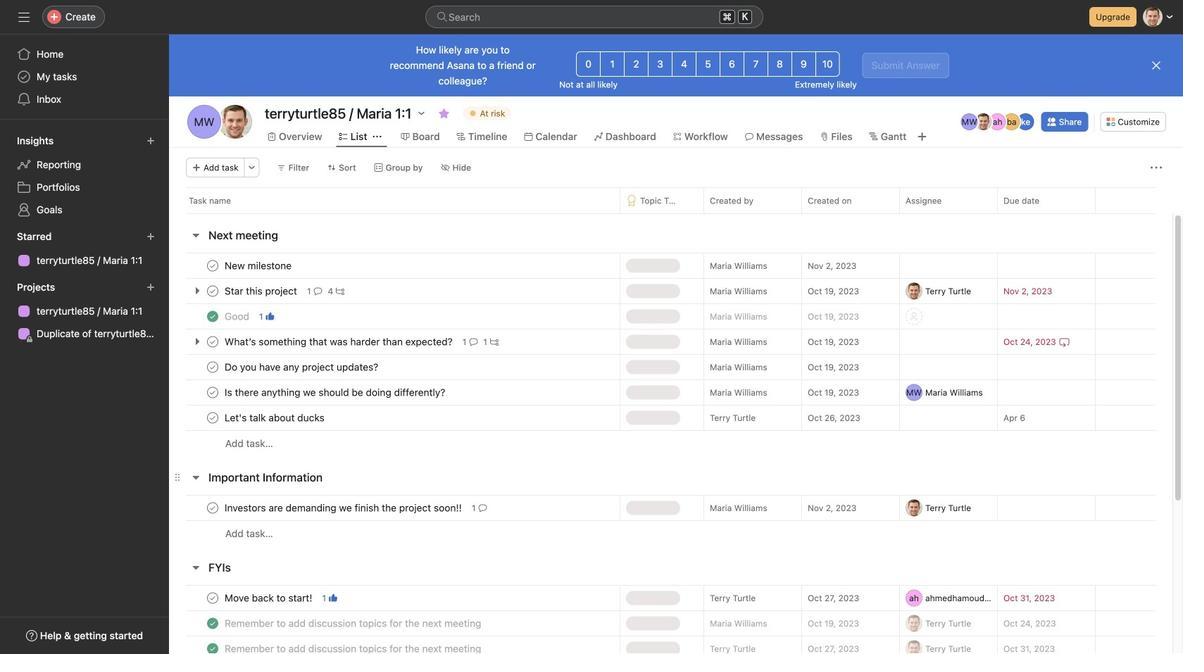 Task type: vqa. For each thing, say whether or not it's contained in the screenshot.
Parent
no



Task type: describe. For each thing, give the bounding box(es) containing it.
2 remember to add discussion topics for the next meeting cell from the top
[[169, 636, 620, 655]]

remove from starred image
[[439, 108, 450, 119]]

mark complete image for mark complete option in the investors are demanding we finish the project soon!! cell
[[204, 500, 221, 517]]

new insights image
[[147, 137, 155, 145]]

completed image
[[204, 641, 221, 655]]

add items to starred image
[[147, 233, 155, 241]]

mark complete checkbox for let's talk about ducks cell
[[204, 410, 221, 427]]

header fyis tree grid
[[169, 586, 1173, 655]]

mark complete checkbox for new milestone cell
[[204, 258, 221, 274]]

2 collapse task list for this group image from the top
[[190, 472, 202, 483]]

mark complete checkbox inside what's something that was harder than expected? cell
[[204, 334, 221, 351]]

star this project cell
[[169, 278, 620, 304]]

task name text field for let's talk about ducks cell
[[222, 411, 329, 425]]

6 task name text field from the top
[[222, 642, 486, 655]]

mark complete image for mark complete option within the move back to start! cell
[[204, 590, 221, 607]]

mark complete checkbox for task name text field within the do you have any project updates? cell
[[204, 359, 221, 376]]

projects element
[[0, 275, 169, 348]]

mark complete image for mark complete option inside new milestone cell
[[204, 258, 221, 274]]

1 remember to add discussion topics for the next meeting cell from the top
[[169, 611, 620, 637]]

good cell
[[169, 304, 620, 330]]

task name text field for do you have any project updates? cell in the bottom of the page
[[222, 360, 383, 375]]

mark complete checkbox for investors are demanding we finish the project soon!! cell
[[204, 500, 221, 517]]

mark complete image for mark complete option within star this project 'cell'
[[204, 283, 221, 300]]

4 subtasks image
[[336, 287, 345, 296]]

5 task name text field from the top
[[222, 617, 486, 631]]

1 comment image
[[314, 287, 322, 296]]

starred element
[[0, 224, 169, 275]]

mark complete checkbox for task name text field within is there anything we should be doing differently? cell
[[204, 384, 221, 401]]

1 like. you liked this task image
[[266, 313, 275, 321]]

expand subtask list for the task what's something that was harder than expected? image
[[192, 336, 203, 347]]

add tab image
[[917, 131, 928, 142]]

1 like. you liked this task image
[[329, 594, 338, 603]]

task name text field inside the move back to start! cell
[[222, 592, 317, 606]]

what's something that was harder than expected? cell
[[169, 329, 620, 355]]

completed image for task name text box within the the good cell
[[204, 308, 221, 325]]

more actions image
[[1151, 162, 1163, 173]]

task name text field inside the good cell
[[222, 310, 254, 324]]



Task type: locate. For each thing, give the bounding box(es) containing it.
5 mark complete image from the top
[[204, 590, 221, 607]]

expand subtask list for the task star this project image
[[192, 285, 203, 297]]

mark complete image inside new milestone cell
[[204, 258, 221, 274]]

investors are demanding we finish the project soon!! cell
[[169, 495, 620, 521]]

1 task name text field from the top
[[222, 259, 296, 273]]

dismiss image
[[1151, 60, 1163, 71]]

1 completed checkbox from the top
[[204, 308, 221, 325]]

None radio
[[577, 51, 601, 77], [601, 51, 625, 77], [648, 51, 673, 77], [672, 51, 697, 77], [768, 51, 793, 77], [577, 51, 601, 77], [601, 51, 625, 77], [648, 51, 673, 77], [672, 51, 697, 77], [768, 51, 793, 77]]

mark complete image inside do you have any project updates? cell
[[204, 359, 221, 376]]

task name text field inside let's talk about ducks cell
[[222, 411, 329, 425]]

completed checkbox for sixth task name text box from the top of the page
[[204, 641, 221, 655]]

mark complete image for mark complete checkbox in is there anything we should be doing differently? cell
[[204, 384, 221, 401]]

mark complete image inside is there anything we should be doing differently? cell
[[204, 384, 221, 401]]

2 mark complete checkbox from the top
[[204, 359, 221, 376]]

task name text field inside investors are demanding we finish the project soon!! cell
[[222, 501, 466, 515]]

1 mark complete checkbox from the top
[[204, 334, 221, 351]]

task name text field inside what's something that was harder than expected? cell
[[222, 335, 457, 349]]

1 task name text field from the top
[[222, 335, 457, 349]]

mark complete checkbox inside do you have any project updates? cell
[[204, 359, 221, 376]]

mark complete checkbox inside let's talk about ducks cell
[[204, 410, 221, 427]]

let's talk about ducks cell
[[169, 405, 620, 431]]

1 vertical spatial mark complete image
[[204, 384, 221, 401]]

1 completed image from the top
[[204, 308, 221, 325]]

remember to add discussion topics for the next meeting cell
[[169, 611, 620, 637], [169, 636, 620, 655]]

2 vertical spatial mark complete image
[[204, 410, 221, 427]]

0 vertical spatial completed image
[[204, 308, 221, 325]]

1 mark complete image from the top
[[204, 334, 221, 351]]

collapse task list for this group image
[[190, 230, 202, 241], [190, 472, 202, 483], [190, 562, 202, 574]]

1 collapse task list for this group image from the top
[[190, 230, 202, 241]]

do you have any project updates? cell
[[169, 354, 620, 381]]

task name text field for investors are demanding we finish the project soon!! cell
[[222, 501, 466, 515]]

3 task name text field from the top
[[222, 386, 450, 400]]

option group
[[577, 51, 840, 77]]

0 vertical spatial collapse task list for this group image
[[190, 230, 202, 241]]

insights element
[[0, 128, 169, 224]]

global element
[[0, 35, 169, 119]]

3 mark complete checkbox from the top
[[204, 384, 221, 401]]

mark complete image inside what's something that was harder than expected? cell
[[204, 334, 221, 351]]

mark complete checkbox for the move back to start! cell
[[204, 590, 221, 607]]

Task name text field
[[222, 335, 457, 349], [222, 360, 383, 375], [222, 386, 450, 400], [222, 411, 329, 425], [222, 501, 466, 515]]

hide sidebar image
[[18, 11, 30, 23]]

remember to add discussion topics for the next meeting cell down the move back to start! cell
[[169, 636, 620, 655]]

completed checkbox inside remember to add discussion topics for the next meeting cell
[[204, 641, 221, 655]]

Mark complete checkbox
[[204, 334, 221, 351], [204, 359, 221, 376], [204, 384, 221, 401]]

2 vertical spatial collapse task list for this group image
[[190, 562, 202, 574]]

2 task name text field from the top
[[222, 284, 302, 298]]

2 mark complete image from the top
[[204, 384, 221, 401]]

2 completed image from the top
[[204, 616, 221, 632]]

3 mark complete checkbox from the top
[[204, 410, 221, 427]]

is there anything we should be doing differently? cell
[[169, 380, 620, 406]]

Task name text field
[[222, 259, 296, 273], [222, 284, 302, 298], [222, 310, 254, 324], [222, 592, 317, 606], [222, 617, 486, 631], [222, 642, 486, 655]]

5 mark complete checkbox from the top
[[204, 590, 221, 607]]

new project or portfolio image
[[147, 283, 155, 292]]

header important information tree grid
[[169, 495, 1173, 547]]

mark complete checkbox inside is there anything we should be doing differently? cell
[[204, 384, 221, 401]]

mark complete image
[[204, 258, 221, 274], [204, 283, 221, 300], [204, 359, 221, 376], [204, 500, 221, 517], [204, 590, 221, 607]]

completed checkbox left 1 like. you liked this task icon at the left of page
[[204, 308, 221, 325]]

completed image for 2nd task name text box from the bottom of the page
[[204, 616, 221, 632]]

task name text field inside star this project 'cell'
[[222, 284, 302, 298]]

2 mark complete checkbox from the top
[[204, 283, 221, 300]]

completed image left 1 like. you liked this task icon at the left of page
[[204, 308, 221, 325]]

0 vertical spatial mark complete image
[[204, 334, 221, 351]]

mark complete image
[[204, 334, 221, 351], [204, 384, 221, 401], [204, 410, 221, 427]]

task name text field inside new milestone cell
[[222, 259, 296, 273]]

collapse task list for this group image for header fyis tree grid
[[190, 562, 202, 574]]

0 vertical spatial completed checkbox
[[204, 308, 221, 325]]

more actions image
[[248, 163, 256, 172]]

mark complete checkbox inside new milestone cell
[[204, 258, 221, 274]]

new milestone cell
[[169, 253, 620, 279]]

0 vertical spatial mark complete checkbox
[[204, 334, 221, 351]]

2 task name text field from the top
[[222, 360, 383, 375]]

completed image up completed image
[[204, 616, 221, 632]]

1 comment image
[[479, 504, 487, 513]]

2 mark complete image from the top
[[204, 283, 221, 300]]

1 mark complete image from the top
[[204, 258, 221, 274]]

1 vertical spatial completed checkbox
[[204, 641, 221, 655]]

Mark complete checkbox
[[204, 258, 221, 274], [204, 283, 221, 300], [204, 410, 221, 427], [204, 500, 221, 517], [204, 590, 221, 607]]

completed image
[[204, 308, 221, 325], [204, 616, 221, 632]]

2 vertical spatial mark complete checkbox
[[204, 384, 221, 401]]

task name text field for is there anything we should be doing differently? cell
[[222, 386, 450, 400]]

row
[[169, 187, 1184, 214], [186, 213, 1156, 214], [169, 253, 1173, 279], [169, 278, 1173, 304], [169, 304, 1173, 330], [169, 329, 1173, 355], [169, 354, 1173, 381], [169, 380, 1173, 406], [169, 405, 1173, 431], [169, 431, 1173, 457], [169, 495, 1173, 521], [169, 521, 1173, 547], [169, 586, 1173, 612], [169, 611, 1173, 637], [169, 636, 1173, 655]]

completed image inside remember to add discussion topics for the next meeting cell
[[204, 616, 221, 632]]

task name text field inside is there anything we should be doing differently? cell
[[222, 386, 450, 400]]

4 task name text field from the top
[[222, 411, 329, 425]]

3 task name text field from the top
[[222, 310, 254, 324]]

mark complete image inside the move back to start! cell
[[204, 590, 221, 607]]

task name text field inside do you have any project updates? cell
[[222, 360, 383, 375]]

2 completed checkbox from the top
[[204, 641, 221, 655]]

collapse task list for this group image for header next meeting tree grid
[[190, 230, 202, 241]]

1 vertical spatial mark complete checkbox
[[204, 359, 221, 376]]

mark complete checkbox inside star this project 'cell'
[[204, 283, 221, 300]]

mark complete checkbox inside investors are demanding we finish the project soon!! cell
[[204, 500, 221, 517]]

5 task name text field from the top
[[222, 501, 466, 515]]

tab actions image
[[373, 132, 382, 141]]

remember to add discussion topics for the next meeting cell down 1 like. you liked this task image
[[169, 611, 620, 637]]

1 vertical spatial collapse task list for this group image
[[190, 472, 202, 483]]

4 mark complete image from the top
[[204, 500, 221, 517]]

completed checkbox inside the good cell
[[204, 308, 221, 325]]

3 mark complete image from the top
[[204, 410, 221, 427]]

Search tasks, projects, and more text field
[[426, 6, 764, 28]]

Completed checkbox
[[204, 308, 221, 325], [204, 641, 221, 655]]

1 mark complete checkbox from the top
[[204, 258, 221, 274]]

1 vertical spatial completed image
[[204, 616, 221, 632]]

4 task name text field from the top
[[222, 592, 317, 606]]

mark complete image for mark complete option inside the let's talk about ducks cell
[[204, 410, 221, 427]]

mark complete checkbox inside the move back to start! cell
[[204, 590, 221, 607]]

mark complete image for mark complete checkbox inside the what's something that was harder than expected? cell
[[204, 334, 221, 351]]

move back to start! cell
[[169, 586, 620, 612]]

mark complete image inside let's talk about ducks cell
[[204, 410, 221, 427]]

3 collapse task list for this group image from the top
[[190, 562, 202, 574]]

completed checkbox for task name text box within the the good cell
[[204, 308, 221, 325]]

None radio
[[624, 51, 649, 77], [696, 51, 721, 77], [720, 51, 745, 77], [744, 51, 769, 77], [792, 51, 817, 77], [816, 51, 840, 77], [624, 51, 649, 77], [696, 51, 721, 77], [720, 51, 745, 77], [744, 51, 769, 77], [792, 51, 817, 77], [816, 51, 840, 77]]

completed checkbox down completed option
[[204, 641, 221, 655]]

None field
[[426, 6, 764, 28]]

Completed checkbox
[[204, 616, 221, 632]]

header next meeting tree grid
[[169, 253, 1173, 457]]

3 mark complete image from the top
[[204, 359, 221, 376]]

4 mark complete checkbox from the top
[[204, 500, 221, 517]]



